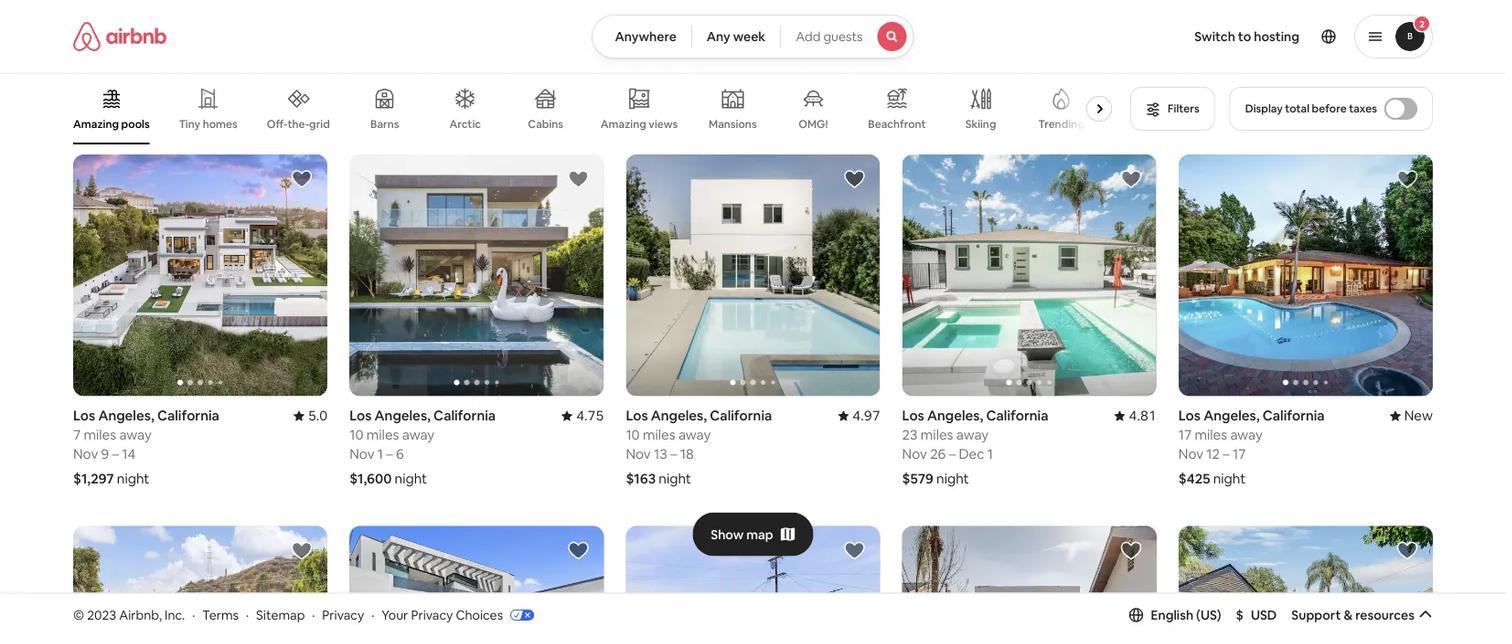 Task type: locate. For each thing, give the bounding box(es) containing it.
– for 14
[[112, 445, 119, 463]]

0 horizontal spatial privacy
[[322, 607, 364, 624]]

terms · sitemap · privacy
[[202, 607, 364, 624]]

13
[[654, 445, 668, 463]]

california for los angeles, california 7 miles away nov 9 – 14 $1,297 night
[[157, 407, 219, 425]]

3 los from the left
[[350, 407, 372, 425]]

2 1 from the left
[[988, 445, 994, 463]]

nov down "23"
[[903, 445, 928, 463]]

5 nov from the left
[[1179, 445, 1204, 463]]

total
[[1286, 102, 1310, 116]]

add to wishlist: los angeles, california image
[[291, 168, 313, 190], [568, 168, 590, 190], [291, 540, 313, 562], [568, 540, 590, 562], [1397, 540, 1419, 562]]

night inside the los angeles, california 10 miles away nov 1 – 6 $1,600 night
[[395, 470, 427, 488]]

1 – from the left
[[112, 445, 119, 463]]

nov for nov 26 – dec 1
[[903, 445, 928, 463]]

switch to hosting link
[[1184, 17, 1311, 56]]

23
[[903, 426, 918, 444]]

1 angeles, from the left
[[98, 407, 154, 425]]

1 inside the los angeles, california 10 miles away nov 1 – 6 $1,600 night
[[378, 445, 383, 463]]

5 california from the left
[[1263, 407, 1325, 425]]

angeles, up dec
[[928, 407, 984, 425]]

night inside los angeles, california 10 miles away nov 13 – 18 $163 night
[[659, 470, 692, 488]]

nov
[[73, 445, 98, 463], [626, 445, 651, 463], [350, 445, 375, 463], [903, 445, 928, 463], [1179, 445, 1204, 463]]

1 california from the left
[[157, 407, 219, 425]]

map
[[747, 527, 774, 543]]

add to wishlist: los angeles, california image for 4.97
[[844, 168, 866, 190]]

add to wishlist: view park-windsor hills, california image
[[844, 540, 866, 562]]

mansions
[[709, 117, 757, 131]]

4 angeles, from the left
[[928, 407, 984, 425]]

angeles, for dec
[[928, 407, 984, 425]]

night inside los angeles, california 17 miles away nov 12 – 17 $425 night
[[1214, 470, 1246, 488]]

5 angeles, from the left
[[1204, 407, 1260, 425]]

usd
[[1252, 607, 1278, 624]]

· left privacy "link"
[[312, 607, 315, 624]]

show map
[[711, 527, 774, 543]]

angeles, up 18 at the bottom left
[[651, 407, 707, 425]]

3 · from the left
[[312, 607, 315, 624]]

add guests
[[796, 28, 863, 45]]

4 california from the left
[[987, 407, 1049, 425]]

1 right dec
[[988, 445, 994, 463]]

los up 7
[[73, 407, 95, 425]]

california inside los angeles, california 17 miles away nov 12 – 17 $425 night
[[1263, 407, 1325, 425]]

night for nov 1 – 6
[[395, 470, 427, 488]]

· left your
[[372, 607, 375, 624]]

0 horizontal spatial 10
[[350, 426, 364, 444]]

privacy
[[322, 607, 364, 624], [411, 607, 453, 624]]

– inside los angeles, california 17 miles away nov 12 – 17 $425 night
[[1224, 445, 1230, 463]]

4 miles from the left
[[921, 426, 954, 444]]

10 for nov 13 – 18
[[626, 426, 640, 444]]

night down 6
[[395, 470, 427, 488]]

nov for nov 12 – 17
[[1179, 445, 1204, 463]]

los right 4.81
[[1179, 407, 1201, 425]]

4 – from the left
[[949, 445, 956, 463]]

1 horizontal spatial 1
[[988, 445, 994, 463]]

4 night from the left
[[937, 470, 970, 488]]

miles inside los angeles, california 10 miles away nov 13 – 18 $163 night
[[643, 426, 676, 444]]

nov left 9
[[73, 445, 98, 463]]

new place to stay image
[[1390, 407, 1434, 425]]

1 vertical spatial 17
[[1233, 445, 1247, 463]]

angeles, up 12
[[1204, 407, 1260, 425]]

nov for nov 9 – 14
[[73, 445, 98, 463]]

· right terms link
[[246, 607, 249, 624]]

away inside the los angeles, california 7 miles away nov 9 – 14 $1,297 night
[[119, 426, 152, 444]]

2 angeles, from the left
[[651, 407, 707, 425]]

© 2023 airbnb, inc. ·
[[73, 607, 195, 624]]

– left 6
[[386, 445, 393, 463]]

5.0
[[308, 407, 328, 425]]

night for nov 9 – 14
[[117, 470, 150, 488]]

2 away from the left
[[679, 426, 711, 444]]

amazing for amazing pools
[[73, 117, 119, 131]]

2 – from the left
[[671, 445, 677, 463]]

· right inc.
[[192, 607, 195, 624]]

amazing for amazing views
[[601, 117, 647, 131]]

10 up $1,600
[[350, 426, 364, 444]]

nov inside the los angeles, california 7 miles away nov 9 – 14 $1,297 night
[[73, 445, 98, 463]]

(us)
[[1197, 607, 1222, 624]]

angeles, inside los angeles, california 17 miles away nov 12 – 17 $425 night
[[1204, 407, 1260, 425]]

tiny homes
[[179, 117, 238, 131]]

angeles,
[[98, 407, 154, 425], [651, 407, 707, 425], [375, 407, 431, 425], [928, 407, 984, 425], [1204, 407, 1260, 425]]

los inside the los angeles, california 23 miles away nov 26 – dec 1 $579 night
[[903, 407, 925, 425]]

– right 9
[[112, 445, 119, 463]]

17 right 12
[[1233, 445, 1247, 463]]

4.81 out of 5 average rating image
[[1115, 407, 1157, 425]]

los for los angeles, california 7 miles away nov 9 – 14 $1,297 night
[[73, 407, 95, 425]]

– inside the los angeles, california 10 miles away nov 1 – 6 $1,600 night
[[386, 445, 393, 463]]

10 inside the los angeles, california 10 miles away nov 1 – 6 $1,600 night
[[350, 426, 364, 444]]

taxes
[[1350, 102, 1378, 116]]

miles inside the los angeles, california 23 miles away nov 26 – dec 1 $579 night
[[921, 426, 954, 444]]

2 miles from the left
[[643, 426, 676, 444]]

3 – from the left
[[386, 445, 393, 463]]

amazing left views at the left top
[[601, 117, 647, 131]]

7
[[73, 426, 81, 444]]

resources
[[1356, 607, 1415, 624]]

amazing
[[601, 117, 647, 131], [73, 117, 119, 131]]

nov inside los angeles, california 10 miles away nov 13 – 18 $163 night
[[626, 445, 651, 463]]

3 angeles, from the left
[[375, 407, 431, 425]]

3 california from the left
[[434, 407, 496, 425]]

3 away from the left
[[402, 426, 435, 444]]

1 nov from the left
[[73, 445, 98, 463]]

amazing left pools
[[73, 117, 119, 131]]

beachfront
[[869, 117, 926, 131]]

nov up $1,600
[[350, 445, 375, 463]]

miles inside the los angeles, california 7 miles away nov 9 – 14 $1,297 night
[[84, 426, 116, 444]]

away
[[119, 426, 152, 444], [679, 426, 711, 444], [402, 426, 435, 444], [957, 426, 989, 444], [1231, 426, 1263, 444]]

privacy right your
[[411, 607, 453, 624]]

miles up 9
[[84, 426, 116, 444]]

5 miles from the left
[[1195, 426, 1228, 444]]

away inside los angeles, california 17 miles away nov 12 – 17 $425 night
[[1231, 426, 1263, 444]]

omg!
[[799, 117, 828, 131]]

los inside los angeles, california 17 miles away nov 12 – 17 $425 night
[[1179, 407, 1201, 425]]

1 away from the left
[[119, 426, 152, 444]]

5 – from the left
[[1224, 445, 1230, 463]]

14
[[122, 445, 136, 463]]

– for 18
[[671, 445, 677, 463]]

any week
[[707, 28, 766, 45]]

5 away from the left
[[1231, 426, 1263, 444]]

None search field
[[592, 15, 915, 59]]

los for los angeles, california 10 miles away nov 13 – 18 $163 night
[[626, 407, 648, 425]]

0 horizontal spatial amazing
[[73, 117, 119, 131]]

los up "23"
[[903, 407, 925, 425]]

away inside the los angeles, california 10 miles away nov 1 – 6 $1,600 night
[[402, 426, 435, 444]]

away inside the los angeles, california 23 miles away nov 26 – dec 1 $579 night
[[957, 426, 989, 444]]

los angeles, california 10 miles away nov 1 – 6 $1,600 night
[[350, 407, 496, 488]]

night down the 26
[[937, 470, 970, 488]]

$1,600
[[350, 470, 392, 488]]

– inside the los angeles, california 23 miles away nov 26 – dec 1 $579 night
[[949, 445, 956, 463]]

·
[[192, 607, 195, 624], [246, 607, 249, 624], [312, 607, 315, 624], [372, 607, 375, 624]]

nov for nov 1 – 6
[[350, 445, 375, 463]]

california inside the los angeles, california 10 miles away nov 1 – 6 $1,600 night
[[434, 407, 496, 425]]

any week button
[[691, 15, 782, 59]]

2 night from the left
[[659, 470, 692, 488]]

– for 6
[[386, 445, 393, 463]]

1 left 6
[[378, 445, 383, 463]]

– inside los angeles, california 10 miles away nov 13 – 18 $163 night
[[671, 445, 677, 463]]

none search field containing anywhere
[[592, 15, 915, 59]]

1 1 from the left
[[378, 445, 383, 463]]

miles inside the los angeles, california 10 miles away nov 1 – 6 $1,600 night
[[367, 426, 399, 444]]

add to wishlist: los angeles, california image
[[844, 168, 866, 190], [1121, 168, 1143, 190], [1397, 168, 1419, 190], [1121, 540, 1143, 562]]

2 button
[[1355, 15, 1434, 59]]

0 horizontal spatial 1
[[378, 445, 383, 463]]

2 los from the left
[[626, 407, 648, 425]]

4 los from the left
[[903, 407, 925, 425]]

1 night from the left
[[117, 470, 150, 488]]

choices
[[456, 607, 503, 624]]

5 los from the left
[[1179, 407, 1201, 425]]

3 nov from the left
[[350, 445, 375, 463]]

california inside los angeles, california 10 miles away nov 13 – 18 $163 night
[[710, 407, 772, 425]]

nov inside the los angeles, california 10 miles away nov 1 – 6 $1,600 night
[[350, 445, 375, 463]]

angeles, inside los angeles, california 10 miles away nov 13 – 18 $163 night
[[651, 407, 707, 425]]

miles for 13
[[643, 426, 676, 444]]

1 horizontal spatial privacy
[[411, 607, 453, 624]]

9
[[101, 445, 109, 463]]

add to wishlist: los angeles, california image for new
[[1397, 168, 1419, 190]]

2 10 from the left
[[350, 426, 364, 444]]

los right 4.75 on the left
[[626, 407, 648, 425]]

los inside los angeles, california 10 miles away nov 13 – 18 $163 night
[[626, 407, 648, 425]]

3 night from the left
[[395, 470, 427, 488]]

2 · from the left
[[246, 607, 249, 624]]

miles up the 26
[[921, 426, 954, 444]]

1 10 from the left
[[626, 426, 640, 444]]

group
[[73, 73, 1120, 145], [73, 155, 328, 396], [350, 155, 604, 396], [626, 155, 881, 396], [903, 155, 1157, 396], [1179, 155, 1434, 396], [73, 526, 328, 638], [350, 526, 604, 638], [626, 526, 881, 638], [903, 526, 1157, 638], [1179, 526, 1434, 638]]

1 horizontal spatial 10
[[626, 426, 640, 444]]

10
[[626, 426, 640, 444], [350, 426, 364, 444]]

california
[[157, 407, 219, 425], [710, 407, 772, 425], [434, 407, 496, 425], [987, 407, 1049, 425], [1263, 407, 1325, 425]]

1
[[378, 445, 383, 463], [988, 445, 994, 463]]

nov inside los angeles, california 17 miles away nov 12 – 17 $425 night
[[1179, 445, 1204, 463]]

3 miles from the left
[[367, 426, 399, 444]]

– right the 26
[[949, 445, 956, 463]]

– right 12
[[1224, 445, 1230, 463]]

night down 12
[[1214, 470, 1246, 488]]

privacy left your
[[322, 607, 364, 624]]

1 horizontal spatial amazing
[[601, 117, 647, 131]]

add to wishlist: los angeles, california image for 4.81
[[1121, 168, 1143, 190]]

17 up $425
[[1179, 426, 1192, 444]]

california inside the los angeles, california 7 miles away nov 9 – 14 $1,297 night
[[157, 407, 219, 425]]

profile element
[[937, 0, 1434, 73]]

california for los angeles, california 23 miles away nov 26 – dec 1 $579 night
[[987, 407, 1049, 425]]

4.97
[[853, 407, 881, 425]]

sitemap link
[[256, 607, 305, 624]]

– right 13
[[671, 445, 677, 463]]

night down "14"
[[117, 470, 150, 488]]

arctic
[[450, 117, 481, 131]]

miles
[[84, 426, 116, 444], [643, 426, 676, 444], [367, 426, 399, 444], [921, 426, 954, 444], [1195, 426, 1228, 444]]

1 miles from the left
[[84, 426, 116, 444]]

pools
[[121, 117, 150, 131]]

california inside the los angeles, california 23 miles away nov 26 – dec 1 $579 night
[[987, 407, 1049, 425]]

4 nov from the left
[[903, 445, 928, 463]]

miles up 6
[[367, 426, 399, 444]]

grid
[[309, 117, 330, 131]]

angeles, inside the los angeles, california 10 miles away nov 1 – 6 $1,600 night
[[375, 407, 431, 425]]

5 night from the left
[[1214, 470, 1246, 488]]

miles for 1
[[367, 426, 399, 444]]

week
[[733, 28, 766, 45]]

night inside the los angeles, california 7 miles away nov 9 – 14 $1,297 night
[[117, 470, 150, 488]]

miles up 12
[[1195, 426, 1228, 444]]

your
[[382, 607, 408, 624]]

los for los angeles, california 17 miles away nov 12 – 17 $425 night
[[1179, 407, 1201, 425]]

4.75 out of 5 average rating image
[[562, 407, 604, 425]]

4.75
[[577, 407, 604, 425]]

los angeles, california 7 miles away nov 9 – 14 $1,297 night
[[73, 407, 219, 488]]

angeles, up "14"
[[98, 407, 154, 425]]

–
[[112, 445, 119, 463], [671, 445, 677, 463], [386, 445, 393, 463], [949, 445, 956, 463], [1224, 445, 1230, 463]]

2 california from the left
[[710, 407, 772, 425]]

1 los from the left
[[73, 407, 95, 425]]

10 inside los angeles, california 10 miles away nov 13 – 18 $163 night
[[626, 426, 640, 444]]

los inside the los angeles, california 7 miles away nov 9 – 14 $1,297 night
[[73, 407, 95, 425]]

california for los angeles, california 10 miles away nov 13 – 18 $163 night
[[710, 407, 772, 425]]

los right 5.0
[[350, 407, 372, 425]]

10 up $163
[[626, 426, 640, 444]]

angeles, inside the los angeles, california 23 miles away nov 26 – dec 1 $579 night
[[928, 407, 984, 425]]

4 away from the left
[[957, 426, 989, 444]]

nov left 13
[[626, 445, 651, 463]]

angeles, inside the los angeles, california 7 miles away nov 9 – 14 $1,297 night
[[98, 407, 154, 425]]

©
[[73, 607, 84, 624]]

los angeles, california 10 miles away nov 13 – 18 $163 night
[[626, 407, 772, 488]]

nov left 12
[[1179, 445, 1204, 463]]

los inside the los angeles, california 10 miles away nov 1 – 6 $1,600 night
[[350, 407, 372, 425]]

miles up 13
[[643, 426, 676, 444]]

night down 18 at the bottom left
[[659, 470, 692, 488]]

your privacy choices link
[[382, 607, 534, 625]]

angeles, up 6
[[375, 407, 431, 425]]

nov inside the los angeles, california 23 miles away nov 26 – dec 1 $579 night
[[903, 445, 928, 463]]

– inside the los angeles, california 7 miles away nov 9 – 14 $1,297 night
[[112, 445, 119, 463]]

new
[[1405, 407, 1434, 425]]

0 vertical spatial 17
[[1179, 426, 1192, 444]]

2 nov from the left
[[626, 445, 651, 463]]

miles inside los angeles, california 17 miles away nov 12 – 17 $425 night
[[1195, 426, 1228, 444]]

los
[[73, 407, 95, 425], [626, 407, 648, 425], [350, 407, 372, 425], [903, 407, 925, 425], [1179, 407, 1201, 425]]

airbnb,
[[119, 607, 162, 624]]

away inside los angeles, california 10 miles away nov 13 – 18 $163 night
[[679, 426, 711, 444]]

night
[[117, 470, 150, 488], [659, 470, 692, 488], [395, 470, 427, 488], [937, 470, 970, 488], [1214, 470, 1246, 488]]

2
[[1420, 18, 1425, 30]]



Task type: describe. For each thing, give the bounding box(es) containing it.
support
[[1292, 607, 1342, 624]]

18
[[680, 445, 694, 463]]

away for 14
[[119, 426, 152, 444]]

before
[[1313, 102, 1347, 116]]

support & resources button
[[1292, 607, 1434, 624]]

12
[[1207, 445, 1221, 463]]

display total before taxes
[[1246, 102, 1378, 116]]

add guests button
[[781, 15, 915, 59]]

the-
[[288, 117, 309, 131]]

$1,297
[[73, 470, 114, 488]]

1 horizontal spatial 17
[[1233, 445, 1247, 463]]

los for los angeles, california 10 miles away nov 1 – 6 $1,600 night
[[350, 407, 372, 425]]

angeles, for 18
[[651, 407, 707, 425]]

night for nov 12 – 17
[[1214, 470, 1246, 488]]

show
[[711, 527, 744, 543]]

miles for 12
[[1195, 426, 1228, 444]]

away for 6
[[402, 426, 435, 444]]

off-the-grid
[[267, 117, 330, 131]]

5.0 out of 5 average rating image
[[294, 407, 328, 425]]

26
[[931, 445, 946, 463]]

amazing pools
[[73, 117, 150, 131]]

support & resources
[[1292, 607, 1415, 624]]

california for los angeles, california 17 miles away nov 12 – 17 $425 night
[[1263, 407, 1325, 425]]

group containing off-the-grid
[[73, 73, 1120, 145]]

filters button
[[1131, 87, 1216, 131]]

1 · from the left
[[192, 607, 195, 624]]

los for los angeles, california 23 miles away nov 26 – dec 1 $579 night
[[903, 407, 925, 425]]

night inside the los angeles, california 23 miles away nov 26 – dec 1 $579 night
[[937, 470, 970, 488]]

sitemap
[[256, 607, 305, 624]]

angeles, for 6
[[375, 407, 431, 425]]

&
[[1344, 607, 1353, 624]]

0 horizontal spatial 17
[[1179, 426, 1192, 444]]

away for 18
[[679, 426, 711, 444]]

6
[[396, 445, 404, 463]]

los angeles, california 23 miles away nov 26 – dec 1 $579 night
[[903, 407, 1049, 488]]

4.97 out of 5 average rating image
[[838, 407, 881, 425]]

nov for nov 13 – 18
[[626, 445, 651, 463]]

10 for nov 1 – 6
[[350, 426, 364, 444]]

cabins
[[528, 117, 564, 131]]

hosting
[[1255, 28, 1300, 45]]

to
[[1239, 28, 1252, 45]]

dec
[[959, 445, 985, 463]]

– for dec
[[949, 445, 956, 463]]

terms link
[[202, 607, 239, 624]]

english (us)
[[1151, 607, 1222, 624]]

filters
[[1168, 102, 1200, 116]]

– for 17
[[1224, 445, 1230, 463]]

english (us) button
[[1130, 607, 1222, 624]]

amazing views
[[601, 117, 678, 131]]

anywhere button
[[592, 15, 692, 59]]

angeles, for 14
[[98, 407, 154, 425]]

off-
[[267, 117, 288, 131]]

guests
[[824, 28, 863, 45]]

2 privacy from the left
[[411, 607, 453, 624]]

miles for 9
[[84, 426, 116, 444]]

tiny
[[179, 117, 200, 131]]

switch
[[1195, 28, 1236, 45]]

$425
[[1179, 470, 1211, 488]]

away for 17
[[1231, 426, 1263, 444]]

any
[[707, 28, 731, 45]]

anywhere
[[615, 28, 677, 45]]

inc.
[[165, 607, 185, 624]]

display
[[1246, 102, 1283, 116]]

$ usd
[[1237, 607, 1278, 624]]

$579
[[903, 470, 934, 488]]

trending
[[1039, 117, 1085, 131]]

miles for 26
[[921, 426, 954, 444]]

$163
[[626, 470, 656, 488]]

display total before taxes button
[[1230, 87, 1434, 131]]

show map button
[[693, 513, 814, 557]]

2023
[[87, 607, 116, 624]]

privacy link
[[322, 607, 364, 624]]

barns
[[371, 117, 399, 131]]

terms
[[202, 607, 239, 624]]

los angeles, california 17 miles away nov 12 – 17 $425 night
[[1179, 407, 1325, 488]]

views
[[649, 117, 678, 131]]

skiing
[[966, 117, 997, 131]]

$
[[1237, 607, 1244, 624]]

angeles, for 17
[[1204, 407, 1260, 425]]

1 privacy from the left
[[322, 607, 364, 624]]

4 · from the left
[[372, 607, 375, 624]]

your privacy choices
[[382, 607, 503, 624]]

switch to hosting
[[1195, 28, 1300, 45]]

homes
[[203, 117, 238, 131]]

california for los angeles, california 10 miles away nov 1 – 6 $1,600 night
[[434, 407, 496, 425]]

night for nov 13 – 18
[[659, 470, 692, 488]]

add
[[796, 28, 821, 45]]

4.81
[[1130, 407, 1157, 425]]

1 inside the los angeles, california 23 miles away nov 26 – dec 1 $579 night
[[988, 445, 994, 463]]

away for dec
[[957, 426, 989, 444]]

english
[[1151, 607, 1194, 624]]



Task type: vqa. For each thing, say whether or not it's contained in the screenshot.
"CONDO"
no



